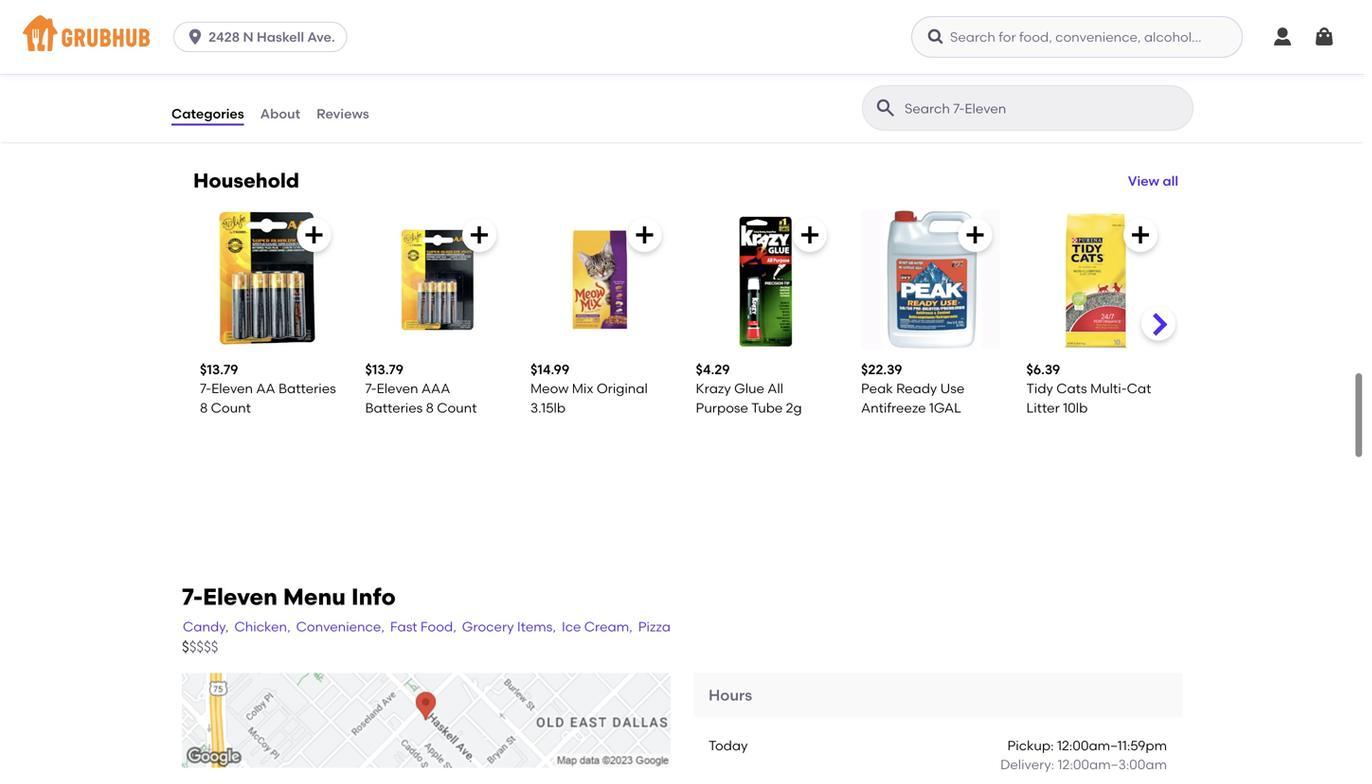 Task type: vqa. For each thing, say whether or not it's contained in the screenshot.
18'' in 16 Slices Double Pepperoni With Extra Cheese 18'' ( Serves 10 To 16 People )
no



Task type: describe. For each thing, give the bounding box(es) containing it.
convenience, button
[[295, 616, 386, 637]]

test
[[365, 64, 391, 80]]

$14.99
[[531, 362, 570, 378]]

pack
[[1104, 64, 1136, 80]]

$2.79
[[200, 25, 233, 41]]

7- up the candy, on the left bottom of page
[[182, 583, 203, 611]]

all
[[1163, 173, 1179, 189]]

n
[[243, 29, 254, 45]]

krazy
[[696, 381, 731, 397]]

svg image inside the '2428 n haskell ave.' button
[[186, 27, 205, 46]]

menu
[[283, 583, 346, 611]]

grocery
[[462, 619, 514, 635]]

original
[[597, 381, 648, 397]]

select inside 7-select pregnancy test
[[377, 44, 417, 60]]

3.15lb
[[531, 400, 566, 416]]

7- for $13.79 7-eleven aaa batteries 8 count
[[365, 381, 377, 397]]

chicken,
[[235, 619, 291, 635]]

$22.39 peak ready use antifreeze 1gal
[[861, 362, 965, 416]]

eleven for aa
[[211, 381, 253, 397]]

count for aaa
[[437, 400, 477, 416]]

ready
[[896, 381, 937, 397]]

svg image for $4.29
[[799, 224, 821, 246]]

about button
[[259, 74, 301, 142]]

candy, button
[[182, 616, 230, 637]]

12:00am–11:59pm
[[1057, 738, 1167, 754]]

view
[[1128, 173, 1160, 189]]

7- for $13.79 7-eleven aa batteries 8 count
[[200, 381, 211, 397]]

cats
[[1057, 381, 1087, 397]]

4oz
[[920, 64, 942, 80]]

batteries for 7-eleven aaa batteries 8 count
[[365, 400, 423, 416]]

svg image for $6.39
[[1129, 224, 1152, 246]]

oral-b indicator soft toothbrush button
[[688, 0, 842, 108]]

today
[[709, 738, 748, 754]]

hours
[[709, 686, 752, 704]]

7-select pregnancy test
[[365, 44, 489, 80]]

household
[[193, 169, 299, 193]]

info
[[351, 583, 396, 611]]

2428 n haskell ave.
[[209, 29, 335, 45]]

soft
[[803, 44, 828, 60]]

peak ready use antifreeze 1gal image
[[861, 210, 1000, 349]]

grocery items, button
[[461, 616, 557, 637]]

fast food, button
[[389, 616, 457, 637]]

aa
[[256, 381, 275, 397]]

$13.79 7-eleven aaa batteries 8 count
[[365, 362, 477, 416]]

7-eleven menu info
[[182, 583, 396, 611]]

ice cream, button
[[561, 616, 634, 637]]

multi-
[[1091, 381, 1127, 397]]

7-select pregnancy test button
[[358, 0, 512, 108]]

purpose
[[696, 400, 748, 416]]

$14.99 meow mix original 3.15lb
[[531, 362, 648, 416]]

bareskin
[[1070, 44, 1124, 60]]

ave.
[[307, 29, 335, 45]]

ice
[[562, 619, 581, 635]]

pregnancy
[[420, 44, 489, 60]]

items,
[[517, 619, 556, 635]]

pepto
[[861, 44, 899, 60]]

$4.29
[[696, 362, 730, 378]]

cat
[[1127, 381, 1152, 397]]

8 for $13.79 7-eleven aa batteries 8 count
[[200, 400, 208, 416]]

$13.79 for $13.79 7-eleven aaa batteries 8 count
[[365, 362, 404, 378]]

trojan
[[1027, 44, 1067, 60]]

svg image for $13.79
[[303, 224, 325, 246]]

strength
[[861, 64, 917, 80]]

2428
[[209, 29, 240, 45]]

food,
[[421, 619, 456, 635]]

indicator
[[741, 44, 800, 60]]

use
[[941, 381, 965, 397]]

8 for $13.79 7-eleven aaa batteries 8 count
[[426, 400, 434, 416]]

all
[[768, 381, 784, 397]]

main navigation navigation
[[0, 0, 1364, 74]]

view all
[[1128, 173, 1179, 189]]



Task type: locate. For each thing, give the bounding box(es) containing it.
eleven inside $13.79 7-eleven aaa batteries 8 count
[[377, 381, 418, 397]]

$8.99 trojan bareskin condoms 3 pack
[[1027, 25, 1136, 80]]

b
[[730, 44, 738, 60]]

peak
[[861, 381, 893, 397]]

batteries down 'aaa' on the left
[[365, 400, 423, 416]]

select inside $2.79 7-select tweezers
[[211, 44, 251, 60]]

Search 7-Eleven search field
[[903, 99, 1187, 117]]

$13.79 7-eleven aa batteries 8 count
[[200, 362, 336, 416]]

1 horizontal spatial 8
[[426, 400, 434, 416]]

0 horizontal spatial count
[[211, 400, 251, 416]]

$8.99
[[1027, 25, 1060, 41]]

svg image
[[1272, 26, 1294, 48], [1313, 26, 1336, 48], [927, 27, 946, 46], [468, 224, 491, 246], [964, 224, 987, 246]]

glue
[[734, 381, 765, 397]]

max
[[948, 44, 975, 60]]

0 horizontal spatial batteries
[[279, 381, 336, 397]]

pizza
[[638, 619, 671, 635]]

pizza button
[[637, 616, 672, 637]]

7- inside $13.79 7-eleven aaa batteries 8 count
[[365, 381, 377, 397]]

condoms
[[1027, 64, 1090, 80]]

eleven inside $13.79 7-eleven aa batteries 8 count
[[211, 381, 253, 397]]

0 horizontal spatial 8
[[200, 400, 208, 416]]

meow mix original 3.15lb image
[[531, 210, 669, 349]]

haskell
[[257, 29, 304, 45]]

7- inside $13.79 7-eleven aa batteries 8 count
[[200, 381, 211, 397]]

eleven left aa
[[211, 381, 253, 397]]

1 8 from the left
[[200, 400, 208, 416]]

2g
[[786, 400, 802, 416]]

categories
[[171, 106, 244, 122]]

select
[[211, 44, 251, 60], [377, 44, 417, 60]]

1 count from the left
[[211, 400, 251, 416]]

$13.79 for $13.79 7-eleven aa batteries 8 count
[[200, 362, 238, 378]]

oral-
[[696, 44, 730, 60]]

1 select from the left
[[211, 44, 251, 60]]

7-
[[200, 44, 211, 60], [365, 44, 377, 60], [200, 381, 211, 397], [365, 381, 377, 397], [182, 583, 203, 611]]

fast
[[390, 619, 417, 635]]

0 horizontal spatial select
[[211, 44, 251, 60]]

reviews button
[[316, 74, 370, 142]]

eleven up chicken,
[[203, 583, 278, 611]]

batteries inside $13.79 7-eleven aa batteries 8 count
[[279, 381, 336, 397]]

mix
[[572, 381, 594, 397]]

2 8 from the left
[[426, 400, 434, 416]]

reviews
[[317, 106, 369, 122]]

krazy glue all purpose tube 2g image
[[696, 210, 835, 349]]

count for aa
[[211, 400, 251, 416]]

0 vertical spatial batteries
[[279, 381, 336, 397]]

candy, chicken, convenience, fast food, grocery items, ice cream, pizza
[[183, 619, 671, 635]]

$6.39
[[1027, 362, 1060, 378]]

tweezers
[[254, 44, 313, 60]]

1 $13.79 from the left
[[200, 362, 238, 378]]

1 horizontal spatial select
[[377, 44, 417, 60]]

count inside $13.79 7-eleven aa batteries 8 count
[[211, 400, 251, 416]]

$13.79 inside $13.79 7-eleven aaa batteries 8 count
[[365, 362, 404, 378]]

$13.79
[[200, 362, 238, 378], [365, 362, 404, 378]]

7- down $2.79
[[200, 44, 211, 60]]

8
[[200, 400, 208, 416], [426, 400, 434, 416]]

cream,
[[584, 619, 633, 635]]

7- for $2.79 7-select tweezers
[[200, 44, 211, 60]]

magnifying glass icon image
[[875, 97, 897, 119]]

$
[[182, 639, 189, 656]]

8 inside $13.79 7-eleven aa batteries 8 count
[[200, 400, 208, 416]]

count
[[211, 400, 251, 416], [437, 400, 477, 416]]

$22.39
[[861, 362, 902, 378]]

1 horizontal spatial count
[[437, 400, 477, 416]]

2 $13.79 from the left
[[365, 362, 404, 378]]

tidy
[[1027, 381, 1054, 397]]

1 vertical spatial batteries
[[365, 400, 423, 416]]

7- left 'aaa' on the left
[[365, 381, 377, 397]]

pickup:
[[1008, 738, 1054, 754]]

7- up test
[[365, 44, 377, 60]]

eleven for aaa
[[377, 381, 418, 397]]

$$$$$
[[182, 639, 218, 656]]

select up test
[[377, 44, 417, 60]]

svg image
[[186, 27, 205, 46], [303, 224, 325, 246], [633, 224, 656, 246], [799, 224, 821, 246], [1129, 224, 1152, 246]]

bismol
[[903, 44, 945, 60]]

1 horizontal spatial batteries
[[365, 400, 423, 416]]

$4.29 krazy glue all purpose tube 2g
[[696, 362, 802, 416]]

batteries right aa
[[279, 381, 336, 397]]

0 horizontal spatial $13.79
[[200, 362, 238, 378]]

select down $2.79
[[211, 44, 251, 60]]

antifreeze
[[861, 400, 926, 416]]

2 select from the left
[[377, 44, 417, 60]]

chicken, button
[[234, 616, 292, 637]]

Search for food, convenience, alcohol... search field
[[912, 16, 1243, 58]]

candy,
[[183, 619, 229, 635]]

7-eleven aa batteries 8 count image
[[200, 210, 339, 349]]

8 inside $13.79 7-eleven aaa batteries 8 count
[[426, 400, 434, 416]]

count inside $13.79 7-eleven aaa batteries 8 count
[[437, 400, 477, 416]]

eleven
[[211, 381, 253, 397], [377, 381, 418, 397], [203, 583, 278, 611]]

7- inside $2.79 7-select tweezers
[[200, 44, 211, 60]]

3
[[1093, 64, 1100, 80]]

batteries for 7-eleven aa batteries 8 count
[[279, 381, 336, 397]]

view all button
[[1128, 171, 1179, 191]]

pickup: 12:00am–11:59pm
[[1008, 738, 1167, 754]]

$6.39 tidy cats multi-cat litter 10lb
[[1027, 362, 1152, 416]]

7- inside 7-select pregnancy test
[[365, 44, 377, 60]]

7-eleven aaa batteries 8 count image
[[365, 210, 504, 349]]

oral-b indicator soft toothbrush
[[696, 44, 828, 80]]

categories button
[[171, 74, 245, 142]]

aaa
[[422, 381, 450, 397]]

$2.79 7-select tweezers
[[200, 25, 313, 60]]

1gal
[[929, 400, 962, 416]]

about
[[260, 106, 300, 122]]

$13.79 inside $13.79 7-eleven aa batteries 8 count
[[200, 362, 238, 378]]

tube
[[751, 400, 783, 416]]

7- left aa
[[200, 381, 211, 397]]

pepto bismol max strength 4oz button
[[854, 0, 1008, 108]]

batteries inside $13.79 7-eleven aaa batteries 8 count
[[365, 400, 423, 416]]

2428 n haskell ave. button
[[173, 22, 355, 52]]

svg image for $14.99
[[633, 224, 656, 246]]

eleven left 'aaa' on the left
[[377, 381, 418, 397]]

convenience,
[[296, 619, 385, 635]]

10lb
[[1063, 400, 1088, 416]]

1 horizontal spatial $13.79
[[365, 362, 404, 378]]

tidy cats multi-cat litter 10lb image
[[1027, 210, 1165, 349]]

litter
[[1027, 400, 1060, 416]]

toothbrush
[[696, 64, 768, 80]]

pepto bismol max strength 4oz
[[861, 44, 975, 80]]

2 count from the left
[[437, 400, 477, 416]]



